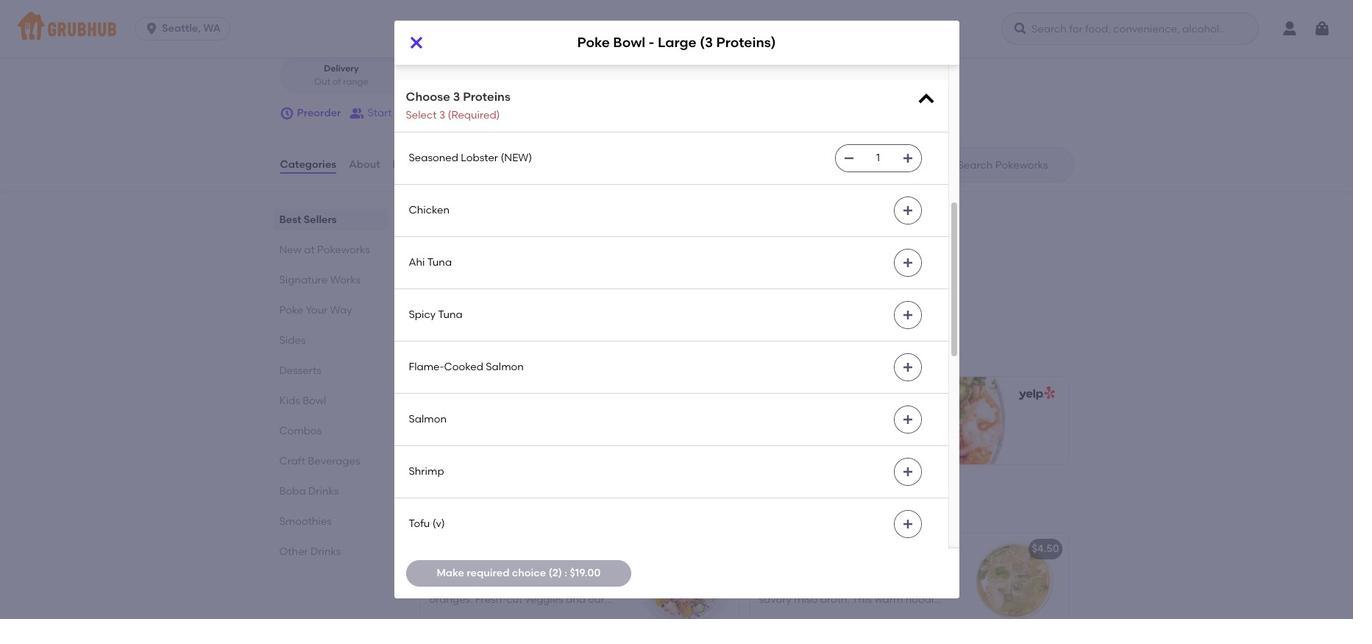 Task type: locate. For each thing, give the bounding box(es) containing it.
main navigation navigation
[[0, 0, 1354, 57]]

yelp image
[[687, 387, 726, 401], [1016, 387, 1055, 401]]

$15
[[569, 249, 585, 261]]

0 horizontal spatial best
[[279, 214, 301, 226]]

(v)
[[433, 518, 445, 530]]

of left the $15
[[557, 249, 567, 261]]

select
[[406, 109, 437, 122]]

tuna right ahi
[[428, 256, 452, 269]]

order right correct
[[592, 26, 615, 37]]

kids
[[279, 395, 300, 407]]

1 vertical spatial of
[[557, 249, 567, 261]]

start group order button
[[350, 100, 454, 127]]

214-
[[438, 3, 458, 16]]

1 horizontal spatial best
[[418, 331, 452, 349]]

order inside button
[[427, 107, 454, 119]]

bowl inside poke bowl - large (3 proteins) $19.00
[[789, 417, 813, 429]]

of
[[333, 76, 341, 87], [557, 249, 567, 261]]

best inside "best sellers most ordered on grubhub"
[[418, 331, 452, 349]]

1 vertical spatial •
[[460, 76, 464, 87]]

way left ne
[[362, 3, 384, 16]]

on inside $3 off offer valid on first orders of $15 or more.
[[487, 249, 499, 261]]

(2
[[535, 417, 545, 429]]

1 horizontal spatial $19.00
[[762, 434, 792, 446]]

best
[[279, 214, 301, 226], [418, 331, 452, 349]]

0 vertical spatial pokeworks
[[317, 244, 370, 256]]

flame-cooked salmon
[[409, 361, 524, 373]]

0 horizontal spatial -
[[486, 417, 490, 429]]

new up signature
[[279, 244, 302, 256]]

on for sellers
[[487, 351, 499, 364]]

order
[[592, 26, 615, 37], [427, 107, 454, 119]]

1 horizontal spatial way
[[362, 3, 384, 16]]

on right the ordered
[[487, 351, 499, 364]]

(3
[[700, 34, 713, 51], [855, 417, 865, 429]]

-
[[649, 34, 655, 51], [486, 417, 490, 429], [816, 417, 820, 429]]

good food
[[367, 26, 413, 37]]

chicken
[[409, 204, 450, 217]]

- for poke bowl - large (3 proteins)
[[649, 34, 655, 51]]

luxe lobster bowl image
[[628, 533, 739, 619]]

1 horizontal spatial at
[[457, 499, 473, 517]]

0 vertical spatial of
[[333, 76, 341, 87]]

- inside poke bowl - large (3 proteins) $19.00
[[816, 417, 820, 429]]

0 vertical spatial drinks
[[308, 485, 339, 498]]

see details
[[433, 293, 488, 305]]

1 vertical spatial $19.00
[[570, 567, 601, 579]]

0 vertical spatial best
[[279, 214, 301, 226]]

half brown rice half ramen noodles
[[438, 29, 621, 42]]

preorder
[[297, 107, 341, 119]]

0 vertical spatial way
[[362, 3, 384, 16]]

option group
[[279, 57, 532, 94]]

noodles
[[580, 29, 621, 42]]

sellers inside "best sellers most ordered on grubhub"
[[456, 331, 507, 349]]

reviews button
[[392, 138, 435, 191]]

sellers up the ordered
[[456, 331, 507, 349]]

smoothies
[[279, 515, 332, 528]]

poke inside poke bowl - regular (2 proteins) $15.65
[[432, 417, 457, 429]]

poke for poke bowl - large (3 proteins)
[[578, 34, 610, 51]]

0 horizontal spatial order
[[427, 107, 454, 119]]

svg image
[[1314, 20, 1332, 38], [1014, 21, 1029, 36], [916, 89, 937, 109], [902, 205, 914, 217], [902, 310, 914, 321], [902, 414, 914, 426]]

0 vertical spatial new
[[279, 244, 302, 256]]

new at pokeworks
[[279, 244, 370, 256], [418, 499, 561, 517]]

way
[[362, 3, 384, 16], [330, 304, 352, 317]]

way for bellevue
[[362, 3, 384, 16]]

large inside poke bowl - large (3 proteins) $19.00
[[823, 417, 852, 429]]

drinks for boba drinks
[[308, 485, 339, 498]]

1 vertical spatial large
[[823, 417, 852, 429]]

2 horizontal spatial proteins)
[[867, 417, 912, 429]]

about
[[349, 158, 380, 171]]

this
[[853, 594, 873, 606]]

1 horizontal spatial yelp image
[[1016, 387, 1055, 401]]

half right the rice on the top of page
[[518, 29, 539, 42]]

pokeworks
[[317, 244, 370, 256], [477, 499, 561, 517]]

• right ne
[[404, 3, 408, 16]]

• right mi
[[460, 76, 464, 87]]

0 horizontal spatial large
[[658, 34, 697, 51]]

best down "categories" button
[[279, 214, 301, 226]]

with down "this" at the bottom right of the page
[[849, 609, 870, 619]]

tofu (v)
[[409, 518, 445, 530]]

your
[[306, 304, 328, 317]]

categories
[[280, 158, 337, 171]]

orders
[[523, 249, 555, 261]]

preorder button
[[279, 100, 341, 127]]

seasoned lobster (new)
[[409, 152, 533, 164]]

0 horizontal spatial at
[[304, 244, 315, 256]]

kids bowl
[[279, 395, 326, 407]]

proteins) inside poke bowl - large (3 proteins) $19.00
[[867, 417, 912, 429]]

0 horizontal spatial (3
[[700, 34, 713, 51]]

boba
[[279, 485, 306, 498]]

0 vertical spatial 3
[[453, 90, 460, 104]]

proteins)
[[717, 34, 776, 51], [547, 417, 592, 429], [867, 417, 912, 429]]

1 horizontal spatial sellers
[[456, 331, 507, 349]]

1 horizontal spatial half
[[518, 29, 539, 42]]

1 vertical spatial pokeworks
[[477, 499, 561, 517]]

0 horizontal spatial new
[[279, 244, 302, 256]]

tuna for spicy tuna
[[438, 309, 463, 321]]

1 horizontal spatial proteins)
[[717, 34, 776, 51]]

1 vertical spatial best
[[418, 331, 452, 349]]

best for best sellers
[[279, 214, 301, 226]]

poke bowl - regular (2 proteins) $15.65
[[432, 417, 592, 446]]

(3 inside poke bowl - large (3 proteins) $19.00
[[855, 417, 865, 429]]

shrimp
[[409, 466, 444, 478]]

at down the best sellers
[[304, 244, 315, 256]]

1 horizontal spatial -
[[649, 34, 655, 51]]

with
[[759, 579, 780, 591], [849, 609, 870, 619]]

0 horizontal spatial half
[[438, 29, 458, 42]]

0 vertical spatial salmon
[[486, 361, 524, 373]]

1 horizontal spatial •
[[460, 76, 464, 87]]

offer
[[433, 249, 458, 261]]

2 half from the left
[[518, 29, 539, 42]]

1 horizontal spatial large
[[823, 417, 852, 429]]

soup
[[759, 609, 784, 619]]

salmon right cooked
[[486, 361, 524, 373]]

(required)
[[448, 109, 500, 122]]

3 right select
[[440, 109, 446, 122]]

search icon image
[[935, 156, 952, 174]]

half down (425) 214-1182 button at the top of page
[[438, 29, 458, 42]]

0 vertical spatial sellers
[[304, 214, 337, 226]]

half
[[438, 29, 458, 42], [518, 29, 539, 42]]

large for poke bowl - large (3 proteins)
[[658, 34, 697, 51]]

- inside poke bowl - regular (2 proteins) $15.65
[[486, 417, 490, 429]]

on inside "best sellers most ordered on grubhub"
[[487, 351, 499, 364]]

0 horizontal spatial salmon
[[409, 413, 447, 426]]

0 horizontal spatial sellers
[[304, 214, 337, 226]]

new up (v)
[[418, 499, 453, 517]]

salmon up $15.65 on the bottom left of page
[[409, 413, 447, 426]]

order down the "choose"
[[427, 107, 454, 119]]

0 vertical spatial order
[[592, 26, 615, 37]]

222 bellevue way ne button
[[297, 2, 401, 18]]

pokeworks up make required choice (2) : $19.00
[[477, 499, 561, 517]]

3 down mi
[[453, 90, 460, 104]]

new at pokeworks up signature works
[[279, 244, 370, 256]]

bowl for poke bowl - large (3 proteins)
[[614, 34, 646, 51]]

mi
[[447, 76, 457, 87]]

on left first on the left
[[487, 249, 499, 261]]

3
[[453, 90, 460, 104], [440, 109, 446, 122]]

onions.
[[904, 609, 939, 619]]

222 bellevue way ne • (425) 214-1182
[[298, 3, 477, 16]]

at up make
[[457, 499, 473, 517]]

2 horizontal spatial -
[[816, 417, 820, 429]]

off
[[447, 231, 460, 244]]

tuna
[[428, 256, 452, 269], [438, 309, 463, 321]]

1 horizontal spatial new
[[418, 499, 453, 517]]

1 vertical spatial drinks
[[311, 546, 341, 558]]

0 vertical spatial at
[[304, 244, 315, 256]]

drinks down craft beverages
[[308, 485, 339, 498]]

best up most
[[418, 331, 452, 349]]

1 yelp image from the left
[[687, 387, 726, 401]]

1 vertical spatial with
[[849, 609, 870, 619]]

categories button
[[279, 138, 337, 191]]

1 vertical spatial tuna
[[438, 309, 463, 321]]

sellers down "categories" button
[[304, 214, 337, 226]]

0 vertical spatial large
[[658, 34, 697, 51]]

large for poke bowl - large (3 proteins) $19.00
[[823, 417, 852, 429]]

1 horizontal spatial 3
[[453, 90, 460, 104]]

1 vertical spatial (3
[[855, 417, 865, 429]]

on
[[487, 249, 499, 261], [487, 351, 499, 364]]

seattle,
[[162, 22, 201, 35]]

0 horizontal spatial yelp image
[[687, 387, 726, 401]]

proteins) for poke bowl - regular (2 proteins) $15.65
[[547, 417, 592, 429]]

bowl
[[614, 34, 646, 51], [303, 395, 326, 407], [459, 417, 483, 429], [789, 417, 813, 429]]

1 vertical spatial way
[[330, 304, 352, 317]]

delivery out of range
[[314, 64, 369, 87]]

0 vertical spatial on
[[487, 249, 499, 261]]

1 vertical spatial at
[[457, 499, 473, 517]]

1 half from the left
[[438, 29, 458, 42]]

1 vertical spatial new at pokeworks
[[418, 499, 561, 517]]

pokeworks up works
[[317, 244, 370, 256]]

1 vertical spatial on
[[487, 351, 499, 364]]

0 horizontal spatial way
[[330, 304, 352, 317]]

is
[[786, 609, 794, 619]]

new at pokeworks up (v)
[[418, 499, 561, 517]]

most
[[418, 351, 442, 364]]

1 horizontal spatial with
[[849, 609, 870, 619]]

0 horizontal spatial proteins)
[[547, 417, 592, 429]]

6.0
[[431, 76, 444, 87]]

2 yelp image from the left
[[1016, 387, 1055, 401]]

promo image
[[609, 242, 663, 296]]

1 vertical spatial 3
[[440, 109, 446, 122]]

proteins) for poke bowl - large (3 proteins) $19.00
[[867, 417, 912, 429]]

1 horizontal spatial of
[[557, 249, 567, 261]]

poke inside poke bowl - large (3 proteins) $19.00
[[762, 417, 786, 429]]

0 vertical spatial $19.00
[[762, 434, 792, 446]]

proteins) inside poke bowl - regular (2 proteins) $15.65
[[547, 417, 592, 429]]

0 vertical spatial with
[[759, 579, 780, 591]]

0 vertical spatial (3
[[700, 34, 713, 51]]

0 horizontal spatial pokeworks
[[317, 244, 370, 256]]

chicken noodle soup image
[[958, 533, 1069, 619]]

drinks right other
[[311, 546, 341, 558]]

1 vertical spatial new
[[418, 499, 453, 517]]

of inside "delivery out of range"
[[333, 76, 341, 87]]

range
[[343, 76, 369, 87]]

0 vertical spatial •
[[404, 3, 408, 16]]

(425) 214-1182 button
[[411, 3, 477, 18]]

$19.00
[[762, 434, 792, 446], [570, 567, 601, 579]]

1 vertical spatial order
[[427, 107, 454, 119]]

garnished
[[796, 609, 846, 619]]

yelp image for poke bowl - regular (2 proteins)
[[687, 387, 726, 401]]

svg image
[[144, 21, 159, 36], [668, 30, 680, 42], [408, 34, 425, 52], [279, 106, 294, 121], [843, 153, 855, 164], [902, 153, 914, 164], [902, 257, 914, 269], [902, 362, 914, 374], [902, 466, 914, 478], [902, 519, 914, 530]]

bowl inside poke bowl - regular (2 proteins) $15.65
[[459, 417, 483, 429]]

way right your in the left of the page
[[330, 304, 352, 317]]

choose 3 proteins select 3 (required)
[[406, 90, 511, 122]]

option group containing delivery out of range
[[279, 57, 532, 94]]

seasoned
[[409, 152, 459, 164]]

0 vertical spatial tuna
[[428, 256, 452, 269]]

0 horizontal spatial with
[[759, 579, 780, 591]]

tuna down see
[[438, 309, 463, 321]]

1 horizontal spatial new at pokeworks
[[418, 499, 561, 517]]

1 horizontal spatial (3
[[855, 417, 865, 429]]

other
[[279, 546, 308, 558]]

0 horizontal spatial new at pokeworks
[[279, 244, 370, 256]]

poke for poke bowl - regular (2 proteins) $15.65
[[432, 417, 457, 429]]

of down the delivery
[[333, 76, 341, 87]]

drinks for other drinks
[[311, 546, 341, 558]]

poke for poke your way
[[279, 304, 304, 317]]

make required choice (2) : $19.00
[[437, 567, 601, 579]]

seattle, wa
[[162, 22, 221, 35]]

with up savory at the bottom right
[[759, 579, 780, 591]]

0 horizontal spatial of
[[333, 76, 341, 87]]

1 horizontal spatial pokeworks
[[477, 499, 561, 517]]

Search Pokeworks search field
[[957, 158, 1069, 172]]

ramen
[[826, 579, 859, 591]]

1 vertical spatial sellers
[[456, 331, 507, 349]]



Task type: describe. For each thing, give the bounding box(es) containing it.
correct
[[556, 26, 589, 37]]

(3 for poke bowl - large (3 proteins)
[[700, 34, 713, 51]]

(new)
[[501, 152, 533, 164]]

cooked
[[444, 361, 484, 373]]

svg image inside preorder button
[[279, 106, 294, 121]]

make
[[437, 567, 465, 579]]

our
[[926, 579, 942, 591]]

on for off
[[487, 249, 499, 261]]

best for best sellers most ordered on grubhub
[[418, 331, 452, 349]]

tofu
[[409, 518, 430, 530]]

0 vertical spatial new at pokeworks
[[279, 244, 370, 256]]

ahi tuna
[[409, 256, 452, 269]]

noodles
[[862, 579, 901, 591]]

tuna for ahi tuna
[[428, 256, 452, 269]]

yelp image for poke bowl - large (3 proteins)
[[1016, 387, 1055, 401]]

food
[[394, 26, 413, 37]]

craft beverages
[[279, 455, 361, 468]]

savory chicken breast combined with delicate ramen noodles and our savory miso broth. this warm noodle soup is garnished with green onions.
[[759, 564, 942, 619]]

$19.00 inside poke bowl - large (3 proteins) $19.00
[[762, 434, 792, 446]]

signature
[[279, 274, 328, 286]]

desserts
[[279, 364, 322, 377]]

way for your
[[330, 304, 352, 317]]

spicy tuna
[[409, 309, 463, 321]]

out
[[314, 76, 331, 87]]

and
[[903, 579, 923, 591]]

$3
[[433, 231, 444, 244]]

chicken
[[796, 564, 835, 576]]

- for poke bowl - regular (2 proteins) $15.65
[[486, 417, 490, 429]]

savory
[[759, 564, 793, 576]]

svg image inside seattle, wa button
[[144, 21, 159, 36]]

1 horizontal spatial salmon
[[486, 361, 524, 373]]

savory
[[759, 594, 792, 606]]

• inside the pickup 6.0 mi • 10–20 min
[[460, 76, 464, 87]]

0 horizontal spatial 3
[[440, 109, 446, 122]]

best sellers
[[279, 214, 337, 226]]

poke bowl - large (3 proteins)
[[578, 34, 776, 51]]

craft
[[279, 455, 306, 468]]

required
[[467, 567, 510, 579]]

first
[[502, 249, 520, 261]]

poke for poke bowl - large (3 proteins) $19.00
[[762, 417, 786, 429]]

best sellers most ordered on grubhub
[[418, 331, 547, 364]]

+$0.60
[[630, 29, 662, 42]]

min
[[493, 76, 509, 87]]

works
[[330, 274, 361, 286]]

group
[[395, 107, 425, 119]]

222
[[298, 3, 315, 16]]

noodle
[[906, 594, 941, 606]]

(3 for poke bowl - large (3 proteins) $19.00
[[855, 417, 865, 429]]

reviews
[[393, 158, 434, 171]]

1 vertical spatial salmon
[[409, 413, 447, 426]]

bowl for poke bowl - regular (2 proteins) $15.65
[[459, 417, 483, 429]]

combined
[[872, 564, 923, 576]]

breast
[[837, 564, 869, 576]]

bowl for kids bowl
[[303, 395, 326, 407]]

$3 off offer valid on first orders of $15 or more.
[[433, 231, 585, 276]]

proteins
[[463, 90, 511, 104]]

bowl for poke bowl - large (3 proteins) $19.00
[[789, 417, 813, 429]]

seattle, wa button
[[135, 17, 236, 40]]

delicate
[[783, 579, 824, 591]]

Input item quantity number field
[[863, 145, 895, 172]]

proteins) for poke bowl - large (3 proteins)
[[717, 34, 776, 51]]

combos
[[279, 425, 322, 437]]

people icon image
[[350, 106, 365, 121]]

boba drinks
[[279, 485, 339, 498]]

regular
[[493, 417, 532, 429]]

pickup
[[455, 64, 485, 74]]

start group order
[[368, 107, 454, 119]]

poke bowl - large (3 proteins) $19.00
[[762, 417, 912, 446]]

signature works
[[279, 274, 361, 286]]

sellers for best sellers
[[304, 214, 337, 226]]

1 horizontal spatial order
[[592, 26, 615, 37]]

0 horizontal spatial $19.00
[[570, 567, 601, 579]]

miso
[[795, 594, 818, 606]]

sellers for best sellers most ordered on grubhub
[[456, 331, 507, 349]]

valid
[[460, 249, 484, 261]]

green
[[872, 609, 901, 619]]

$15.65
[[432, 434, 463, 446]]

grubhub
[[502, 351, 547, 364]]

or
[[433, 264, 443, 276]]

rice
[[494, 29, 516, 42]]

:
[[565, 567, 568, 579]]

$4.50
[[1033, 543, 1060, 555]]

ordered
[[444, 351, 484, 364]]

see details button
[[433, 286, 488, 313]]

start
[[368, 107, 392, 119]]

about button
[[348, 138, 381, 191]]

of inside $3 off offer valid on first orders of $15 or more.
[[557, 249, 567, 261]]

flame-
[[409, 361, 444, 373]]

0 horizontal spatial •
[[404, 3, 408, 16]]

poke your way
[[279, 304, 352, 317]]

bellevue
[[318, 3, 359, 16]]

choice
[[512, 567, 546, 579]]

more.
[[445, 264, 474, 276]]

ne
[[387, 3, 400, 16]]

10–20
[[467, 76, 491, 87]]

good
[[367, 26, 392, 37]]

details
[[454, 293, 488, 305]]

brown
[[461, 29, 492, 42]]

ramen
[[541, 29, 577, 42]]

- for poke bowl - large (3 proteins) $19.00
[[816, 417, 820, 429]]



Task type: vqa. For each thing, say whether or not it's contained in the screenshot.
the bottom Square Meal
no



